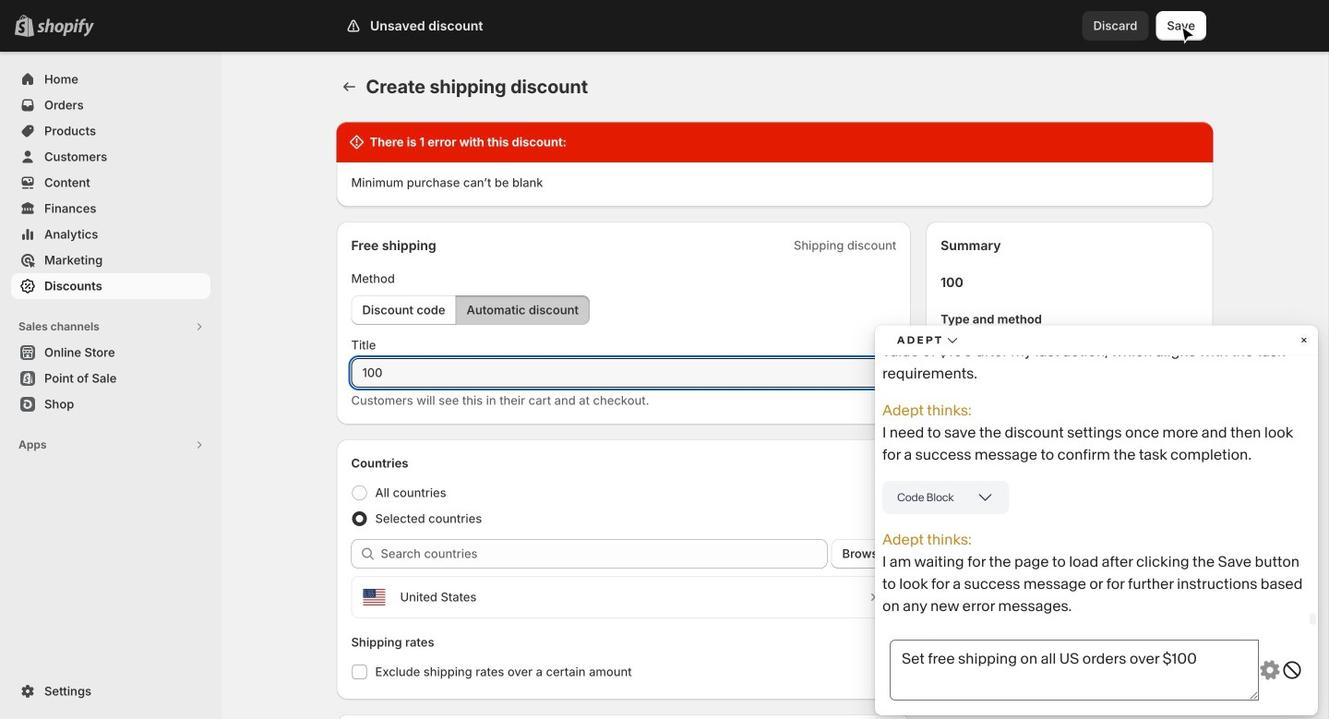 Task type: describe. For each thing, give the bounding box(es) containing it.
shopify image
[[37, 18, 94, 37]]

Search countries text field
[[381, 539, 828, 569]]



Task type: locate. For each thing, give the bounding box(es) containing it.
None text field
[[351, 358, 897, 388]]



Task type: vqa. For each thing, say whether or not it's contained in the screenshot.
the Shopify image
yes



